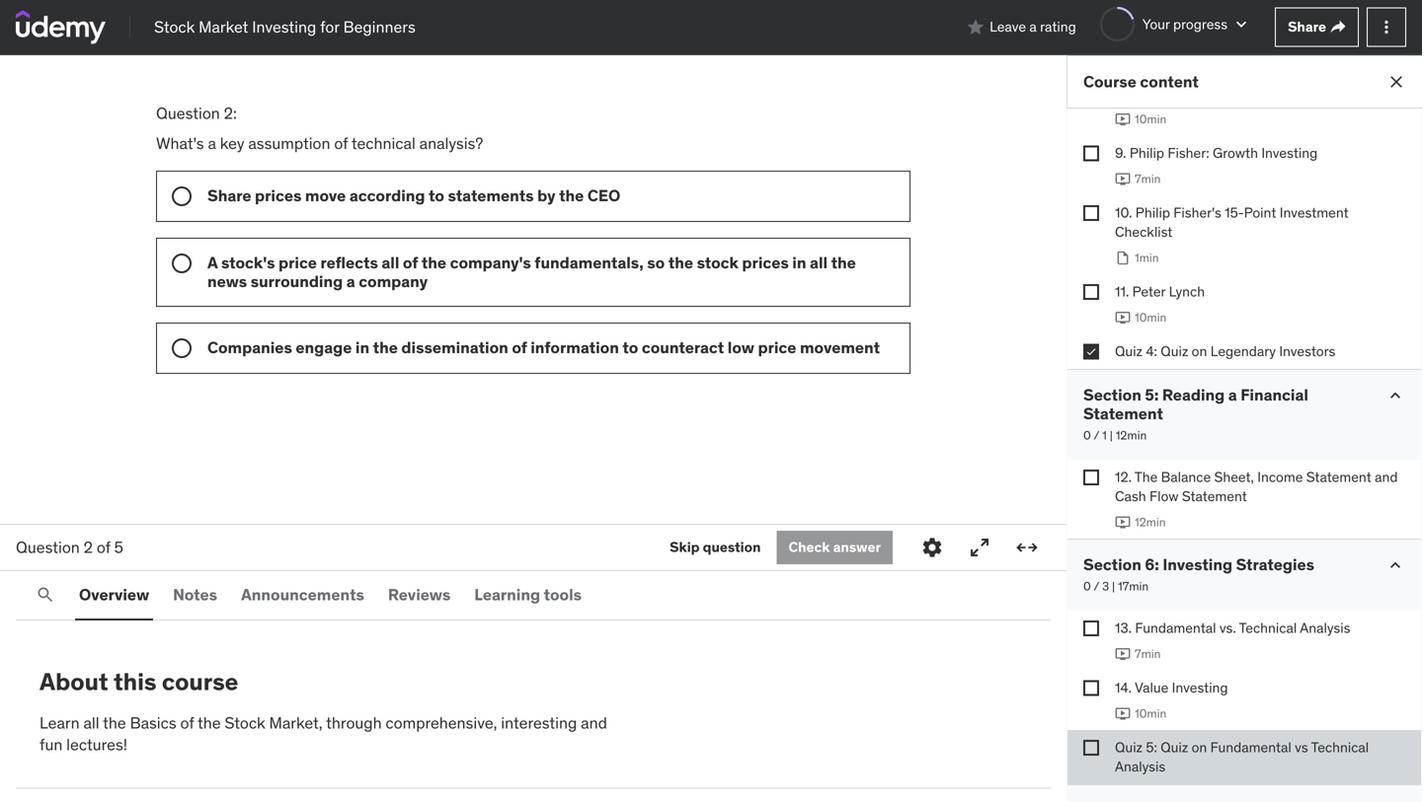 Task type: vqa. For each thing, say whether or not it's contained in the screenshot.
Share
yes



Task type: locate. For each thing, give the bounding box(es) containing it.
fundamental left vs.
[[1135, 620, 1216, 638]]

2 small image from the top
[[1386, 556, 1405, 576]]

the right so
[[668, 253, 693, 273]]

peter
[[1133, 283, 1166, 301]]

price inside a stock's price reflects all of the company's fundamentals, so the stock prices in all the news surrounding a company
[[279, 253, 317, 273]]

1 horizontal spatial technical
[[1311, 739, 1369, 757]]

interesting
[[501, 713, 577, 734]]

5: for quiz
[[1146, 739, 1157, 757]]

share inside what's a key assumption of technical analysis? group
[[207, 185, 251, 206]]

stock left market
[[154, 17, 195, 37]]

section 6: investing strategies 0 / 3 | 17min
[[1083, 555, 1315, 595]]

1 vertical spatial small image
[[1386, 556, 1405, 576]]

section
[[1083, 385, 1142, 405], [1083, 555, 1142, 575]]

vs
[[1295, 739, 1308, 757]]

0 vertical spatial section
[[1083, 385, 1142, 405]]

stock
[[154, 17, 195, 37], [225, 713, 265, 734]]

1 vertical spatial prices
[[742, 253, 789, 273]]

1
[[1102, 428, 1107, 444]]

1 horizontal spatial price
[[758, 338, 796, 358]]

2 vertical spatial statement
[[1182, 488, 1247, 506]]

0 horizontal spatial prices
[[255, 185, 302, 206]]

5:
[[1145, 385, 1159, 405], [1146, 739, 1157, 757]]

ceo
[[588, 185, 621, 206]]

0 vertical spatial analysis
[[1300, 620, 1351, 638]]

4:
[[1146, 342, 1157, 360]]

2 section from the top
[[1083, 555, 1142, 575]]

0 horizontal spatial stock
[[154, 17, 195, 37]]

0 vertical spatial technical
[[1239, 620, 1297, 638]]

comprehensive,
[[386, 713, 497, 734]]

xsmall image left "11." on the top
[[1083, 284, 1099, 300]]

1 vertical spatial philip
[[1136, 204, 1170, 222]]

1 horizontal spatial and
[[1375, 469, 1398, 486]]

notes
[[173, 585, 217, 605]]

1 vertical spatial statement
[[1307, 469, 1372, 486]]

stock market investing for beginners
[[154, 17, 416, 37]]

| inside section 6: investing strategies 0 / 3 | 17min
[[1112, 579, 1115, 595]]

your
[[1143, 15, 1170, 33]]

1 vertical spatial section
[[1083, 555, 1142, 575]]

4 xsmall image from the top
[[1083, 621, 1099, 637]]

1 horizontal spatial stock
[[225, 713, 265, 734]]

investing right value
[[1172, 679, 1228, 697]]

0 vertical spatial to
[[429, 185, 444, 206]]

news
[[207, 272, 247, 292]]

through
[[326, 713, 382, 734]]

investing right 6:
[[1163, 555, 1233, 575]]

question left the 2
[[16, 538, 80, 558]]

2 on from the top
[[1192, 739, 1207, 757]]

0 horizontal spatial and
[[581, 713, 607, 734]]

growth
[[1213, 144, 1258, 162]]

0 vertical spatial stock
[[154, 17, 195, 37]]

/ left 1
[[1094, 428, 1100, 444]]

0 vertical spatial philip
[[1130, 144, 1164, 162]]

prices
[[255, 185, 302, 206], [742, 253, 789, 273]]

statement up 1
[[1083, 404, 1163, 424]]

2 horizontal spatial statement
[[1307, 469, 1372, 486]]

technical inside quiz 5: quiz on fundamental vs technical analysis
[[1311, 739, 1369, 757]]

prices left move
[[255, 185, 302, 206]]

0 horizontal spatial small image
[[966, 17, 986, 37]]

and inside 12. the balance sheet, income statement and cash flow statement
[[1375, 469, 1398, 486]]

10min right play warren buffett: value investing icon
[[1135, 112, 1167, 127]]

skip question
[[670, 539, 761, 557]]

section up 1
[[1083, 385, 1142, 405]]

on inside quiz 5: quiz on fundamental vs technical analysis
[[1192, 739, 1207, 757]]

by
[[537, 185, 556, 206]]

share inside button
[[1288, 18, 1326, 36]]

7min right play fundamental vs. technical analysis icon
[[1135, 647, 1161, 662]]

1 horizontal spatial prices
[[742, 253, 789, 273]]

3
[[1102, 579, 1109, 595]]

question for question 2: what's a key assumption of technical analysis?
[[156, 103, 220, 123]]

1 vertical spatial |
[[1112, 579, 1115, 595]]

reading
[[1162, 385, 1225, 405]]

1 horizontal spatial question
[[156, 103, 220, 123]]

philip right 9.
[[1130, 144, 1164, 162]]

0 horizontal spatial price
[[279, 253, 317, 273]]

a inside 'button'
[[1030, 18, 1037, 36]]

0 vertical spatial 0
[[1083, 428, 1091, 444]]

the left company's
[[422, 253, 446, 273]]

2 vertical spatial 10min
[[1135, 707, 1167, 722]]

small image right the progress
[[1232, 14, 1251, 34]]

statement right income
[[1307, 469, 1372, 486]]

actions image
[[1377, 17, 1397, 37]]

a left rating
[[1030, 18, 1037, 36]]

on left legendary
[[1192, 342, 1207, 360]]

small image inside your progress dropdown button
[[1232, 14, 1251, 34]]

5: for section
[[1145, 385, 1159, 405]]

0 horizontal spatial share
[[207, 185, 251, 206]]

xsmall image left 13.
[[1083, 621, 1099, 637]]

investing inside section 6: investing strategies 0 / 3 | 17min
[[1163, 555, 1233, 575]]

quiz down play value investing image
[[1115, 739, 1143, 757]]

balance
[[1161, 469, 1211, 486]]

on for fundamental
[[1192, 739, 1207, 757]]

0 vertical spatial 7min
[[1135, 171, 1161, 187]]

xsmall image left 14.
[[1083, 681, 1099, 697]]

2 xsmall image from the top
[[1083, 284, 1099, 300]]

5: inside quiz 5: quiz on fundamental vs technical analysis
[[1146, 739, 1157, 757]]

1 0 from the top
[[1083, 428, 1091, 444]]

share for share prices move according to statements by the ceo
[[207, 185, 251, 206]]

according
[[349, 185, 425, 206]]

5: inside section 5: reading a financial statement 0 / 1 | 12min
[[1145, 385, 1159, 405]]

of right basics
[[180, 713, 194, 734]]

1 vertical spatial 7min
[[1135, 647, 1161, 662]]

price right low
[[758, 338, 796, 358]]

beginners
[[343, 17, 416, 37]]

1 vertical spatial 0
[[1083, 579, 1091, 595]]

2 0 from the top
[[1083, 579, 1091, 595]]

on for legendary
[[1192, 342, 1207, 360]]

a left key
[[208, 133, 216, 153]]

10min down value
[[1135, 707, 1167, 722]]

1 vertical spatial 5:
[[1146, 739, 1157, 757]]

small image
[[1232, 14, 1251, 34], [966, 17, 986, 37]]

15-
[[1225, 204, 1244, 222]]

1 on from the top
[[1192, 342, 1207, 360]]

0 vertical spatial in
[[792, 253, 806, 273]]

stock left market,
[[225, 713, 265, 734]]

of left the technical
[[334, 133, 348, 153]]

2 horizontal spatial all
[[810, 253, 828, 273]]

12min right 'play the balance sheet, income statement and cash flow statement' icon
[[1135, 515, 1166, 531]]

the right engage
[[373, 338, 398, 358]]

12min right 1
[[1116, 428, 1147, 444]]

of
[[334, 133, 348, 153], [403, 253, 418, 273], [512, 338, 527, 358], [97, 538, 110, 558], [180, 713, 194, 734]]

analysis down strategies
[[1300, 620, 1351, 638]]

all up movement
[[810, 253, 828, 273]]

check
[[789, 539, 830, 557]]

investing
[[252, 17, 316, 37], [1262, 144, 1318, 162], [1163, 555, 1233, 575], [1172, 679, 1228, 697]]

1 vertical spatial 10min
[[1135, 310, 1167, 325]]

fullscreen image
[[968, 536, 992, 560]]

to
[[429, 185, 444, 206], [623, 338, 638, 358]]

play fundamental vs. technical analysis image
[[1115, 647, 1131, 663]]

section inside section 5: reading a financial statement 0 / 1 | 12min
[[1083, 385, 1142, 405]]

0 horizontal spatial analysis
[[1115, 758, 1166, 776]]

share left actions image
[[1288, 18, 1326, 36]]

of right reflects
[[403, 253, 418, 273]]

0 vertical spatial price
[[279, 253, 317, 273]]

point
[[1244, 204, 1276, 222]]

question 2: what's a key assumption of technical analysis?
[[156, 103, 487, 153]]

| right 1
[[1110, 428, 1113, 444]]

2 10min from the top
[[1135, 310, 1167, 325]]

0 vertical spatial share
[[1288, 18, 1326, 36]]

|
[[1110, 428, 1113, 444], [1112, 579, 1115, 595]]

7min for fundamental
[[1135, 647, 1161, 662]]

fun
[[40, 736, 63, 756]]

xsmall image
[[1083, 146, 1099, 161], [1083, 284, 1099, 300], [1083, 470, 1099, 486], [1083, 621, 1099, 637], [1083, 681, 1099, 697]]

0 vertical spatial 10min
[[1135, 112, 1167, 127]]

your progress
[[1143, 15, 1228, 33]]

2 7min from the top
[[1135, 647, 1161, 662]]

prices right 'stock'
[[742, 253, 789, 273]]

7min right play philip fisher: growth investing image
[[1135, 171, 1161, 187]]

1 horizontal spatial all
[[382, 253, 399, 273]]

all up lectures!
[[83, 713, 99, 734]]

the down 'course' on the left bottom of the page
[[198, 713, 221, 734]]

1 vertical spatial technical
[[1311, 739, 1369, 757]]

key
[[220, 133, 244, 153]]

investing left for
[[252, 17, 316, 37]]

1 horizontal spatial to
[[623, 338, 638, 358]]

of inside a stock's price reflects all of the company's fundamentals, so the stock prices in all the news surrounding a company
[[403, 253, 418, 273]]

1 horizontal spatial in
[[792, 253, 806, 273]]

flow
[[1150, 488, 1179, 506]]

learning
[[474, 585, 540, 605]]

all
[[382, 253, 399, 273], [810, 253, 828, 273], [83, 713, 99, 734]]

small image for section 6: investing strategies
[[1386, 556, 1405, 576]]

all right reflects
[[382, 253, 399, 273]]

overview
[[79, 585, 149, 605]]

/ left 3 at the bottom right of page
[[1094, 579, 1100, 595]]

question up what's in the top left of the page
[[156, 103, 220, 123]]

share for share
[[1288, 18, 1326, 36]]

1 horizontal spatial small image
[[1232, 14, 1251, 34]]

5: left reading
[[1145, 385, 1159, 405]]

0 vertical spatial |
[[1110, 428, 1113, 444]]

1 vertical spatial and
[[581, 713, 607, 734]]

1 vertical spatial /
[[1094, 579, 1100, 595]]

philip up checklist
[[1136, 204, 1170, 222]]

1 7min from the top
[[1135, 171, 1161, 187]]

small image
[[1386, 386, 1405, 406], [1386, 556, 1405, 576]]

philip for 9.
[[1130, 144, 1164, 162]]

0 horizontal spatial technical
[[1239, 620, 1297, 638]]

0 vertical spatial 12min
[[1116, 428, 1147, 444]]

learn
[[40, 713, 80, 734]]

question
[[156, 103, 220, 123], [16, 538, 80, 558]]

0 inside section 5: reading a financial statement 0 / 1 | 12min
[[1083, 428, 1091, 444]]

overview button
[[75, 572, 153, 619]]

a
[[207, 253, 218, 273]]

all inside learn all the basics of the stock market, through comprehensive, interesting and fun lectures!
[[83, 713, 99, 734]]

section inside section 6: investing strategies 0 / 3 | 17min
[[1083, 555, 1142, 575]]

0 vertical spatial and
[[1375, 469, 1398, 486]]

play value investing image
[[1115, 707, 1131, 722]]

sheet,
[[1214, 469, 1254, 486]]

play philip fisher: growth investing image
[[1115, 171, 1131, 187]]

content
[[1140, 72, 1199, 92]]

rating
[[1040, 18, 1076, 36]]

5: down value
[[1146, 739, 1157, 757]]

lynch
[[1169, 283, 1205, 301]]

share down key
[[207, 185, 251, 206]]

expanded view image
[[1015, 536, 1039, 560]]

fundamentals,
[[535, 253, 644, 273]]

0 vertical spatial small image
[[1386, 386, 1405, 406]]

xsmall image
[[1330, 19, 1346, 35], [1083, 205, 1099, 221], [1083, 344, 1099, 360], [1083, 741, 1099, 756]]

1 horizontal spatial statement
[[1182, 488, 1247, 506]]

2 / from the top
[[1094, 579, 1100, 595]]

technical right vs.
[[1239, 620, 1297, 638]]

1 section from the top
[[1083, 385, 1142, 405]]

small image inside leave a rating 'button'
[[966, 17, 986, 37]]

what's a key assumption of technical analysis? group
[[156, 171, 911, 375]]

0 left 3 at the bottom right of page
[[1083, 579, 1091, 595]]

cash
[[1115, 488, 1146, 506]]

of inside question 2: what's a key assumption of technical analysis?
[[334, 133, 348, 153]]

| right 3 at the bottom right of page
[[1112, 579, 1115, 595]]

0 horizontal spatial statement
[[1083, 404, 1163, 424]]

xsmall image for 14.
[[1083, 681, 1099, 697]]

and inside learn all the basics of the stock market, through comprehensive, interesting and fun lectures!
[[581, 713, 607, 734]]

statement down sheet,
[[1182, 488, 1247, 506]]

price right 'stock's'
[[279, 253, 317, 273]]

3 10min from the top
[[1135, 707, 1167, 722]]

of left "5"
[[97, 538, 110, 558]]

reviews button
[[384, 572, 455, 619]]

fundamental left vs at bottom right
[[1211, 739, 1292, 757]]

1 vertical spatial analysis
[[1115, 758, 1166, 776]]

investing inside stock market investing for beginners link
[[252, 17, 316, 37]]

legendary
[[1211, 342, 1276, 360]]

0 inside section 6: investing strategies 0 / 3 | 17min
[[1083, 579, 1091, 595]]

course
[[1083, 72, 1137, 92]]

reviews
[[388, 585, 451, 605]]

10.
[[1115, 204, 1132, 222]]

checklist
[[1115, 223, 1173, 241]]

0 vertical spatial /
[[1094, 428, 1100, 444]]

information
[[531, 338, 619, 358]]

in right 'stock'
[[792, 253, 806, 273]]

1 vertical spatial share
[[207, 185, 251, 206]]

question for question 2 of 5
[[16, 538, 80, 558]]

1 vertical spatial in
[[355, 338, 369, 358]]

play the balance sheet, income statement and cash flow statement image
[[1115, 515, 1131, 531]]

section for statement
[[1083, 385, 1142, 405]]

in right engage
[[355, 338, 369, 358]]

quiz
[[1115, 342, 1143, 360], [1161, 342, 1188, 360], [1115, 739, 1143, 757], [1161, 739, 1188, 757]]

technical right vs at bottom right
[[1311, 739, 1369, 757]]

fisher's
[[1174, 204, 1222, 222]]

0 vertical spatial statement
[[1083, 404, 1163, 424]]

philip inside 10. philip fisher's 15-point investment checklist
[[1136, 204, 1170, 222]]

5 xsmall image from the top
[[1083, 681, 1099, 697]]

9. philip fisher: growth investing
[[1115, 144, 1318, 162]]

7min for philip
[[1135, 171, 1161, 187]]

a inside question 2: what's a key assumption of technical analysis?
[[208, 133, 216, 153]]

10min down the peter
[[1135, 310, 1167, 325]]

to left counteract on the top
[[623, 338, 638, 358]]

0 horizontal spatial question
[[16, 538, 80, 558]]

small image left leave
[[966, 17, 986, 37]]

3 xsmall image from the top
[[1083, 470, 1099, 486]]

0 vertical spatial 5:
[[1145, 385, 1159, 405]]

0 horizontal spatial all
[[83, 713, 99, 734]]

1 small image from the top
[[1386, 386, 1405, 406]]

on down 14. value investing
[[1192, 739, 1207, 757]]

analysis
[[1300, 620, 1351, 638], [1115, 758, 1166, 776]]

0
[[1083, 428, 1091, 444], [1083, 579, 1091, 595]]

to right according
[[429, 185, 444, 206]]

statement inside section 5: reading a financial statement 0 / 1 | 12min
[[1083, 404, 1163, 424]]

in
[[792, 253, 806, 273], [355, 338, 369, 358]]

a right reading
[[1228, 385, 1237, 405]]

section up 3 at the bottom right of page
[[1083, 555, 1142, 575]]

question
[[703, 539, 761, 557]]

0 left 1
[[1083, 428, 1091, 444]]

0 horizontal spatial in
[[355, 338, 369, 358]]

a stock's price reflects all of the company's fundamentals, so the stock prices in all the news surrounding a company
[[207, 253, 856, 292]]

| inside section 5: reading a financial statement 0 / 1 | 12min
[[1110, 428, 1113, 444]]

0 vertical spatial on
[[1192, 342, 1207, 360]]

question inside question 2: what's a key assumption of technical analysis?
[[156, 103, 220, 123]]

udemy image
[[16, 10, 106, 44]]

assumption
[[248, 133, 330, 153]]

0 vertical spatial question
[[156, 103, 220, 123]]

1 vertical spatial on
[[1192, 739, 1207, 757]]

xsmall image left 9.
[[1083, 146, 1099, 161]]

1 / from the top
[[1094, 428, 1100, 444]]

section 5: reading a financial statement button
[[1083, 385, 1370, 424]]

1 vertical spatial fundamental
[[1211, 739, 1292, 757]]

so
[[647, 253, 665, 273]]

a left company
[[346, 272, 355, 292]]

1 vertical spatial question
[[16, 538, 80, 558]]

investors
[[1279, 342, 1336, 360]]

xsmall image left 12.
[[1083, 470, 1099, 486]]

1 vertical spatial price
[[758, 338, 796, 358]]

close course content sidebar image
[[1387, 72, 1406, 92]]

1 vertical spatial stock
[[225, 713, 265, 734]]

analysis down play value investing image
[[1115, 758, 1166, 776]]

1 horizontal spatial share
[[1288, 18, 1326, 36]]

on
[[1192, 342, 1207, 360], [1192, 739, 1207, 757]]

12min
[[1116, 428, 1147, 444], [1135, 515, 1166, 531]]

1 xsmall image from the top
[[1083, 146, 1099, 161]]



Task type: describe. For each thing, give the bounding box(es) containing it.
2
[[84, 538, 93, 558]]

question 2 of 5
[[16, 538, 123, 558]]

stock's
[[221, 253, 275, 273]]

investing for 14. value investing
[[1172, 679, 1228, 697]]

xsmall image for 12.
[[1083, 470, 1099, 486]]

0 vertical spatial fundamental
[[1135, 620, 1216, 638]]

analysis inside quiz 5: quiz on fundamental vs technical analysis
[[1115, 758, 1166, 776]]

of left information
[[512, 338, 527, 358]]

12min inside section 5: reading a financial statement 0 / 1 | 12min
[[1116, 428, 1147, 444]]

skip
[[670, 539, 700, 557]]

market,
[[269, 713, 323, 734]]

quiz right 4:
[[1161, 342, 1188, 360]]

2:
[[224, 103, 237, 123]]

fisher:
[[1168, 144, 1210, 162]]

10min for peter
[[1135, 310, 1167, 325]]

move
[[305, 185, 346, 206]]

for
[[320, 17, 340, 37]]

search image
[[36, 586, 55, 605]]

1 10min from the top
[[1135, 112, 1167, 127]]

announcements
[[241, 585, 364, 605]]

1 vertical spatial 12min
[[1135, 515, 1166, 531]]

12. the balance sheet, income statement and cash flow statement
[[1115, 469, 1398, 506]]

a inside section 5: reading a financial statement 0 / 1 | 12min
[[1228, 385, 1237, 405]]

statement for income
[[1307, 469, 1372, 486]]

investing for section 6: investing strategies 0 / 3 | 17min
[[1163, 555, 1233, 575]]

about
[[40, 668, 108, 697]]

what's
[[156, 133, 204, 153]]

learning tools button
[[470, 572, 586, 619]]

xsmall image for 9.
[[1083, 146, 1099, 161]]

a inside a stock's price reflects all of the company's fundamentals, so the stock prices in all the news surrounding a company
[[346, 272, 355, 292]]

course
[[162, 668, 238, 697]]

the up movement
[[831, 253, 856, 273]]

of inside learn all the basics of the stock market, through comprehensive, interesting and fun lectures!
[[180, 713, 194, 734]]

notes button
[[169, 572, 221, 619]]

check answer button
[[777, 531, 893, 565]]

reflects
[[321, 253, 378, 273]]

the right by on the left top of the page
[[559, 185, 584, 206]]

progress
[[1173, 15, 1228, 33]]

12.
[[1115, 469, 1132, 486]]

basics
[[130, 713, 176, 734]]

investment
[[1280, 204, 1349, 222]]

learn all the basics of the stock market, through comprehensive, interesting and fun lectures!
[[40, 713, 607, 756]]

section for /
[[1083, 555, 1142, 575]]

in inside a stock's price reflects all of the company's fundamentals, so the stock prices in all the news surrounding a company
[[792, 253, 806, 273]]

xsmall image for 11.
[[1083, 284, 1099, 300]]

stock inside learn all the basics of the stock market, through comprehensive, interesting and fun lectures!
[[225, 713, 265, 734]]

share prices move according to statements by the ceo
[[207, 185, 624, 206]]

about this course
[[40, 668, 238, 697]]

11. peter lynch
[[1115, 283, 1205, 301]]

11.
[[1115, 283, 1129, 301]]

dissemination
[[401, 338, 508, 358]]

learning tools
[[474, 585, 582, 605]]

13.
[[1115, 620, 1132, 638]]

stock
[[697, 253, 739, 273]]

stock market investing for beginners link
[[154, 16, 416, 38]]

9.
[[1115, 144, 1126, 162]]

analysis?
[[419, 133, 483, 153]]

quiz down 14. value investing
[[1161, 739, 1188, 757]]

your progress button
[[1100, 7, 1251, 42]]

this
[[114, 668, 157, 697]]

10min for value
[[1135, 707, 1167, 722]]

xsmall image inside share button
[[1330, 19, 1346, 35]]

investing for stock market investing for beginners
[[252, 17, 316, 37]]

13. fundamental vs. technical analysis
[[1115, 620, 1351, 638]]

engage
[[296, 338, 352, 358]]

/ inside section 6: investing strategies 0 / 3 | 17min
[[1094, 579, 1100, 595]]

vs.
[[1220, 620, 1236, 638]]

counteract
[[642, 338, 724, 358]]

settings image
[[921, 536, 944, 560]]

1 vertical spatial to
[[623, 338, 638, 358]]

movement
[[800, 338, 880, 358]]

17min
[[1118, 579, 1149, 595]]

the up lectures!
[[103, 713, 126, 734]]

0 horizontal spatial to
[[429, 185, 444, 206]]

quiz 4: quiz on legendary investors
[[1115, 342, 1336, 360]]

income
[[1258, 469, 1303, 486]]

14. value investing
[[1115, 679, 1228, 697]]

course content
[[1083, 72, 1199, 92]]

prices inside a stock's price reflects all of the company's fundamentals, so the stock prices in all the news surrounding a company
[[742, 253, 789, 273]]

leave a rating button
[[966, 3, 1076, 51]]

play warren buffett: value investing image
[[1115, 112, 1131, 127]]

investing right growth
[[1262, 144, 1318, 162]]

quiz 5: quiz on fundamental vs technical analysis
[[1115, 739, 1369, 776]]

technical
[[351, 133, 416, 153]]

surrounding
[[251, 272, 343, 292]]

fundamental inside quiz 5: quiz on fundamental vs technical analysis
[[1211, 739, 1292, 757]]

company's
[[450, 253, 531, 273]]

the
[[1135, 469, 1158, 486]]

small image for section 5: reading a financial statement
[[1386, 386, 1405, 406]]

low
[[728, 338, 755, 358]]

0 vertical spatial prices
[[255, 185, 302, 206]]

sidebar element
[[1067, 4, 1422, 803]]

financial
[[1241, 385, 1309, 405]]

xsmall image for 13.
[[1083, 621, 1099, 637]]

section 5: reading a financial statement 0 / 1 | 12min
[[1083, 385, 1309, 444]]

check answer
[[789, 539, 881, 557]]

share button
[[1275, 7, 1359, 47]]

companies
[[207, 338, 292, 358]]

philip for 10.
[[1136, 204, 1170, 222]]

play peter lynch image
[[1115, 310, 1131, 326]]

companies engage in the dissemination of information to counteract low price movement
[[207, 338, 884, 358]]

/ inside section 5: reading a financial statement 0 / 1 | 12min
[[1094, 428, 1100, 444]]

statements
[[448, 185, 534, 206]]

start philip fisher's 15-point investment checklist image
[[1115, 250, 1131, 266]]

company
[[359, 272, 428, 292]]

strategies
[[1236, 555, 1315, 575]]

1min
[[1135, 250, 1159, 266]]

tools
[[544, 585, 582, 605]]

leave a rating
[[990, 18, 1076, 36]]

statement for financial
[[1083, 404, 1163, 424]]

5
[[114, 538, 123, 558]]

quiz left 4:
[[1115, 342, 1143, 360]]

1 horizontal spatial analysis
[[1300, 620, 1351, 638]]

value
[[1135, 679, 1169, 697]]



